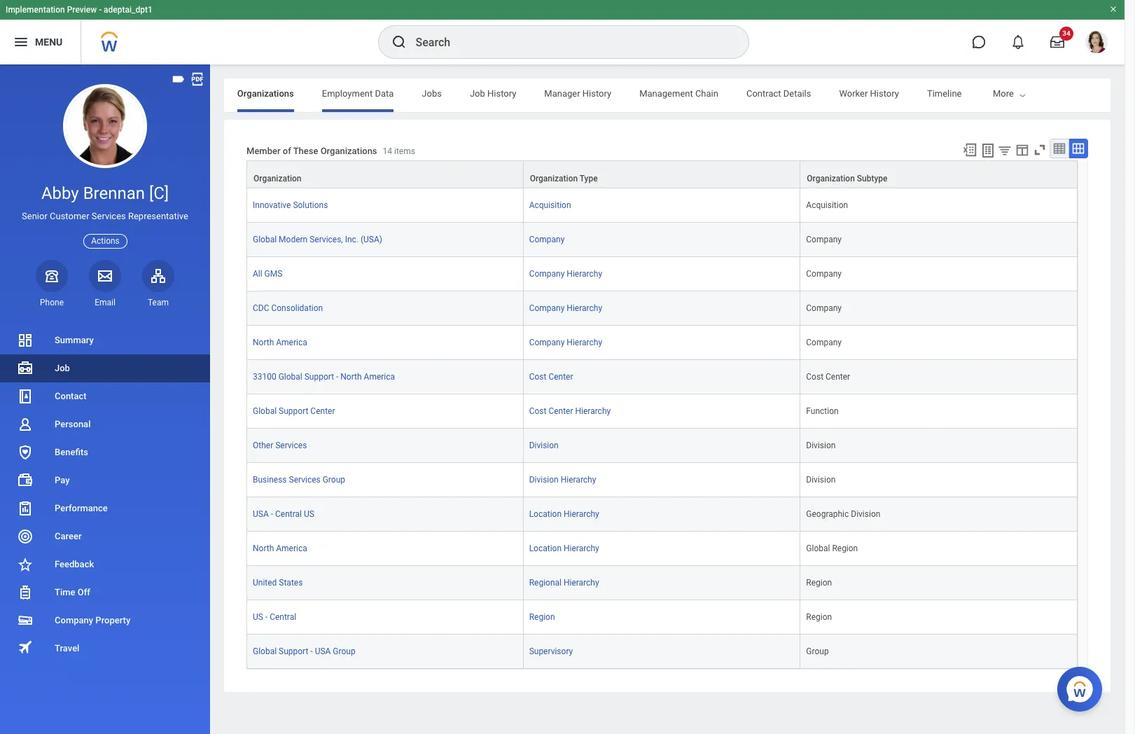 Task type: locate. For each thing, give the bounding box(es) containing it.
summary
[[55, 335, 94, 345]]

1 division element from the top
[[807, 438, 836, 451]]

0 vertical spatial us
[[304, 509, 314, 519]]

0 vertical spatial north
[[253, 338, 274, 348]]

0 vertical spatial location
[[529, 509, 562, 519]]

innovative solutions
[[253, 200, 328, 210]]

3 row from the top
[[247, 223, 1078, 257]]

11 row from the top
[[247, 497, 1078, 532]]

2 horizontal spatial history
[[871, 88, 899, 99]]

company hierarchy link for cdc consolidation
[[529, 301, 603, 313]]

additional data
[[990, 88, 1052, 99]]

regional hierarchy
[[529, 578, 599, 588]]

jobs
[[422, 88, 442, 99]]

summary link
[[0, 326, 210, 354]]

location hierarchy link for global region
[[529, 541, 600, 554]]

4 company element from the top
[[807, 335, 842, 348]]

location hierarchy link for geographic division
[[529, 507, 600, 519]]

2 worker from the left
[[1080, 88, 1109, 99]]

support
[[305, 372, 334, 382], [279, 406, 309, 416], [279, 647, 309, 656]]

organizations left the 14
[[321, 146, 377, 156]]

cost up the 'function' element
[[807, 372, 824, 382]]

organization subtype
[[807, 174, 888, 184]]

row containing innovative solutions
[[247, 189, 1078, 223]]

row
[[247, 160, 1078, 189], [247, 189, 1078, 223], [247, 223, 1078, 257], [247, 257, 1078, 291], [247, 291, 1078, 326], [247, 326, 1078, 360], [247, 360, 1078, 394], [247, 394, 1078, 429], [247, 429, 1078, 463], [247, 463, 1078, 497], [247, 497, 1078, 532], [247, 532, 1078, 566], [247, 566, 1078, 600], [247, 600, 1078, 635], [247, 635, 1078, 669]]

2 cost center from the left
[[807, 372, 851, 382]]

team abby brennan [c] element
[[142, 297, 174, 308]]

33100 global support - north america
[[253, 372, 395, 382]]

0 horizontal spatial organizations
[[237, 88, 294, 99]]

0 horizontal spatial organization
[[254, 174, 302, 184]]

1 vertical spatial us
[[253, 612, 263, 622]]

location for north america
[[529, 544, 562, 554]]

4 row from the top
[[247, 257, 1078, 291]]

company hierarchy link for all gms
[[529, 266, 603, 279]]

services for business
[[289, 475, 321, 485]]

1 horizontal spatial worker
[[1080, 88, 1109, 99]]

acquisition for acquisition element at the top right
[[807, 200, 849, 210]]

1 vertical spatial location
[[529, 544, 562, 554]]

division link
[[529, 438, 559, 451]]

0 vertical spatial services
[[92, 211, 126, 221]]

center
[[549, 372, 573, 382], [826, 372, 851, 382], [311, 406, 335, 416], [549, 406, 573, 416]]

2 horizontal spatial organization
[[807, 174, 855, 184]]

history left manager
[[488, 88, 517, 99]]

data right employment
[[375, 88, 394, 99]]

2 location hierarchy link from the top
[[529, 541, 600, 554]]

center down cost center link
[[549, 406, 573, 416]]

cost center
[[529, 372, 573, 382], [807, 372, 851, 382]]

location down division hierarchy
[[529, 509, 562, 519]]

1 acquisition from the left
[[529, 200, 571, 210]]

organization for organization subtype
[[807, 174, 855, 184]]

supervisory link
[[529, 644, 573, 656]]

organization up innovative
[[254, 174, 302, 184]]

pay
[[55, 475, 70, 485]]

summary image
[[17, 332, 34, 349]]

location for usa - central us
[[529, 509, 562, 519]]

region element up group element
[[807, 610, 832, 622]]

benefits image
[[17, 444, 34, 461]]

company hierarchy
[[529, 269, 603, 279], [529, 303, 603, 313], [529, 338, 603, 348]]

property
[[96, 615, 130, 626]]

cost up "cost center hierarchy" link
[[529, 372, 547, 382]]

global for services,
[[253, 235, 277, 245]]

cost inside cost center element
[[807, 372, 824, 382]]

actions
[[91, 236, 120, 246]]

3 company hierarchy from the top
[[529, 338, 603, 348]]

global down us - central
[[253, 647, 277, 656]]

region inside global region element
[[833, 544, 858, 554]]

acquisition down organization subtype
[[807, 200, 849, 210]]

central down business services group
[[275, 509, 302, 519]]

data for additional data
[[1033, 88, 1052, 99]]

table image
[[1053, 142, 1067, 156]]

history left 'timeline'
[[871, 88, 899, 99]]

group
[[323, 475, 345, 485], [333, 647, 356, 656], [807, 647, 829, 656]]

usa
[[253, 509, 269, 519], [315, 647, 331, 656]]

organizations inside tab list
[[237, 88, 294, 99]]

region element
[[807, 575, 832, 588], [807, 610, 832, 622]]

center for "cost center hierarchy" link
[[549, 406, 573, 416]]

list
[[0, 326, 210, 663]]

34
[[1063, 29, 1071, 37]]

company hierarchy for cdc consolidation
[[529, 303, 603, 313]]

region element down global region
[[807, 575, 832, 588]]

2 data from the left
[[1033, 88, 1052, 99]]

2 company hierarchy from the top
[[529, 303, 603, 313]]

1 company element from the top
[[807, 232, 842, 245]]

north america link for company hierarchy
[[253, 335, 307, 348]]

us
[[304, 509, 314, 519], [253, 612, 263, 622]]

0 vertical spatial location hierarchy
[[529, 509, 600, 519]]

2 north america link from the top
[[253, 541, 307, 554]]

team
[[148, 298, 169, 307]]

division up division hierarchy link on the bottom
[[529, 441, 559, 451]]

2 north america from the top
[[253, 544, 307, 554]]

0 vertical spatial job
[[470, 88, 485, 99]]

items
[[394, 147, 415, 156]]

contact link
[[0, 383, 210, 411]]

1 history from the left
[[488, 88, 517, 99]]

company property image
[[17, 612, 34, 629]]

mail image
[[97, 267, 113, 284]]

organization inside "popup button"
[[254, 174, 302, 184]]

notifications large image
[[1012, 35, 1026, 49]]

1 location hierarchy link from the top
[[529, 507, 600, 519]]

5 row from the top
[[247, 291, 1078, 326]]

north
[[253, 338, 274, 348], [341, 372, 362, 382], [253, 544, 274, 554]]

0 horizontal spatial worker
[[840, 88, 868, 99]]

0 vertical spatial america
[[276, 338, 307, 348]]

row containing global support - usa group
[[247, 635, 1078, 669]]

1 vertical spatial north america
[[253, 544, 307, 554]]

north america down cdc consolidation
[[253, 338, 307, 348]]

7 row from the top
[[247, 360, 1078, 394]]

1 region element from the top
[[807, 575, 832, 588]]

row containing global support center
[[247, 394, 1078, 429]]

function element
[[807, 404, 839, 416]]

1 vertical spatial support
[[279, 406, 309, 416]]

1 location from the top
[[529, 509, 562, 519]]

central for us
[[270, 612, 296, 622]]

1 horizontal spatial data
[[1033, 88, 1052, 99]]

row containing other services
[[247, 429, 1078, 463]]

1 company hierarchy link from the top
[[529, 266, 603, 279]]

job link
[[0, 354, 210, 383]]

2 row from the top
[[247, 189, 1078, 223]]

manager
[[545, 88, 580, 99]]

2 vertical spatial support
[[279, 647, 309, 656]]

division element for division
[[807, 438, 836, 451]]

location hierarchy down division hierarchy
[[529, 509, 600, 519]]

1 vertical spatial usa
[[315, 647, 331, 656]]

(usa)
[[361, 235, 383, 245]]

services
[[92, 211, 126, 221], [275, 441, 307, 451], [289, 475, 321, 485]]

us down business services group
[[304, 509, 314, 519]]

securi
[[1111, 88, 1136, 99]]

employment data
[[322, 88, 394, 99]]

3 organization from the left
[[807, 174, 855, 184]]

1 vertical spatial services
[[275, 441, 307, 451]]

time off link
[[0, 579, 210, 607]]

2 location hierarchy from the top
[[529, 544, 600, 554]]

worker
[[840, 88, 868, 99], [1080, 88, 1109, 99]]

1 vertical spatial organizations
[[321, 146, 377, 156]]

0 horizontal spatial cost center
[[529, 372, 573, 382]]

2 region element from the top
[[807, 610, 832, 622]]

support up global support center link
[[305, 372, 334, 382]]

row containing all gms
[[247, 257, 1078, 291]]

other
[[253, 441, 273, 451]]

job up contact
[[55, 363, 70, 373]]

1 horizontal spatial cost center
[[807, 372, 851, 382]]

worker for worker securi
[[1080, 88, 1109, 99]]

0 horizontal spatial acquisition
[[529, 200, 571, 210]]

2 vertical spatial company hierarchy link
[[529, 335, 603, 348]]

acquisition
[[529, 200, 571, 210], [807, 200, 849, 210]]

row containing united states
[[247, 566, 1078, 600]]

data right additional
[[1033, 88, 1052, 99]]

0 vertical spatial organizations
[[237, 88, 294, 99]]

1 horizontal spatial organization
[[530, 174, 578, 184]]

location hierarchy
[[529, 509, 600, 519], [529, 544, 600, 554]]

15 row from the top
[[247, 635, 1078, 669]]

0 horizontal spatial usa
[[253, 509, 269, 519]]

division element down the function
[[807, 438, 836, 451]]

geographic division
[[807, 509, 881, 519]]

organizations
[[237, 88, 294, 99], [321, 146, 377, 156]]

location up regional
[[529, 544, 562, 554]]

profile logan mcneil image
[[1086, 31, 1108, 56]]

organization up acquisition element at the top right
[[807, 174, 855, 184]]

center down 33100 global support - north america
[[311, 406, 335, 416]]

representative
[[128, 211, 188, 221]]

region down 'geographic division'
[[833, 544, 858, 554]]

support for center
[[279, 406, 309, 416]]

8 row from the top
[[247, 394, 1078, 429]]

global for -
[[253, 647, 277, 656]]

organizations up 'member'
[[237, 88, 294, 99]]

services right business
[[289, 475, 321, 485]]

0 vertical spatial location hierarchy link
[[529, 507, 600, 519]]

navigation pane region
[[0, 64, 210, 734]]

all gms
[[253, 269, 283, 279]]

business services group
[[253, 475, 345, 485]]

tab list
[[150, 78, 1136, 112]]

global region element
[[807, 541, 858, 554]]

row containing us - central
[[247, 600, 1078, 635]]

senior
[[22, 211, 48, 221]]

2 history from the left
[[583, 88, 612, 99]]

america for company
[[276, 338, 307, 348]]

central
[[275, 509, 302, 519], [270, 612, 296, 622]]

1 north america link from the top
[[253, 335, 307, 348]]

us down united on the left
[[253, 612, 263, 622]]

services right other
[[275, 441, 307, 451]]

global modern services, inc. (usa) link
[[253, 232, 383, 245]]

north america link down usa - central us
[[253, 541, 307, 554]]

9 row from the top
[[247, 429, 1078, 463]]

2 company hierarchy link from the top
[[529, 301, 603, 313]]

0 vertical spatial region element
[[807, 575, 832, 588]]

3 company element from the top
[[807, 301, 842, 313]]

2 vertical spatial services
[[289, 475, 321, 485]]

company hierarchy link for north america
[[529, 335, 603, 348]]

manager history
[[545, 88, 612, 99]]

2 location from the top
[[529, 544, 562, 554]]

global support - usa group link
[[253, 644, 356, 656]]

career link
[[0, 523, 210, 551]]

1 vertical spatial location hierarchy link
[[529, 541, 600, 554]]

1 vertical spatial company hierarchy
[[529, 303, 603, 313]]

0 vertical spatial company hierarchy
[[529, 269, 603, 279]]

1 data from the left
[[375, 88, 394, 99]]

0 vertical spatial north america link
[[253, 335, 307, 348]]

0 vertical spatial company hierarchy link
[[529, 266, 603, 279]]

toolbar
[[956, 139, 1089, 160]]

1 vertical spatial region element
[[807, 610, 832, 622]]

row containing 33100 global support - north america
[[247, 360, 1078, 394]]

1 vertical spatial division element
[[807, 472, 836, 485]]

division
[[529, 441, 559, 451], [807, 441, 836, 451], [529, 475, 559, 485], [807, 475, 836, 485], [851, 509, 881, 519]]

2 company element from the top
[[807, 266, 842, 279]]

0 horizontal spatial history
[[488, 88, 517, 99]]

email abby brennan [c] element
[[89, 297, 121, 308]]

cost inside "cost center hierarchy" link
[[529, 406, 547, 416]]

usa - central us
[[253, 509, 314, 519]]

company element
[[807, 232, 842, 245], [807, 266, 842, 279], [807, 301, 842, 313], [807, 335, 842, 348]]

division element up geographic
[[807, 472, 836, 485]]

global left modern
[[253, 235, 277, 245]]

2 acquisition from the left
[[807, 200, 849, 210]]

company
[[529, 235, 565, 245], [807, 235, 842, 245], [529, 269, 565, 279], [807, 269, 842, 279], [529, 303, 565, 313], [807, 303, 842, 313], [529, 338, 565, 348], [807, 338, 842, 348], [55, 615, 93, 626]]

1 vertical spatial north america link
[[253, 541, 307, 554]]

1 horizontal spatial acquisition
[[807, 200, 849, 210]]

3 history from the left
[[871, 88, 899, 99]]

worker for worker history
[[840, 88, 868, 99]]

14 row from the top
[[247, 600, 1078, 635]]

customer
[[50, 211, 89, 221]]

hierarchy
[[567, 269, 603, 279], [567, 303, 603, 313], [567, 338, 603, 348], [576, 406, 611, 416], [561, 475, 596, 485], [564, 509, 600, 519], [564, 544, 600, 554], [564, 578, 599, 588]]

center up the 'function' element
[[826, 372, 851, 382]]

2 division element from the top
[[807, 472, 836, 485]]

central down united states on the bottom left of the page
[[270, 612, 296, 622]]

13 row from the top
[[247, 566, 1078, 600]]

other services link
[[253, 438, 307, 451]]

10 row from the top
[[247, 463, 1078, 497]]

location hierarchy link up regional hierarchy link
[[529, 541, 600, 554]]

34 button
[[1042, 27, 1074, 57]]

cost inside cost center link
[[529, 372, 547, 382]]

row containing cdc consolidation
[[247, 291, 1078, 326]]

north for company
[[253, 338, 274, 348]]

close environment banner image
[[1110, 5, 1118, 13]]

0 vertical spatial central
[[275, 509, 302, 519]]

cost center up the 'function' element
[[807, 372, 851, 382]]

0 horizontal spatial data
[[375, 88, 394, 99]]

cdc
[[253, 303, 269, 313]]

1 north america from the top
[[253, 338, 307, 348]]

support down us - central
[[279, 647, 309, 656]]

1 row from the top
[[247, 160, 1078, 189]]

job history
[[470, 88, 517, 99]]

acquisition down organization type
[[529, 200, 571, 210]]

cost center element
[[807, 369, 851, 382]]

1 horizontal spatial history
[[583, 88, 612, 99]]

company element for global modern services, inc. (usa)
[[807, 232, 842, 245]]

north america link down cdc consolidation
[[253, 335, 307, 348]]

north america for location
[[253, 544, 307, 554]]

services down abby brennan [c]
[[92, 211, 126, 221]]

company hierarchy link
[[529, 266, 603, 279], [529, 301, 603, 313], [529, 335, 603, 348]]

6 row from the top
[[247, 326, 1078, 360]]

1 vertical spatial company hierarchy link
[[529, 301, 603, 313]]

global for center
[[253, 406, 277, 416]]

organization inside popup button
[[807, 174, 855, 184]]

division up geographic
[[807, 475, 836, 485]]

1 location hierarchy from the top
[[529, 509, 600, 519]]

1 vertical spatial location hierarchy
[[529, 544, 600, 554]]

1 company hierarchy from the top
[[529, 269, 603, 279]]

history right manager
[[583, 88, 612, 99]]

travel image
[[17, 639, 34, 656]]

search image
[[391, 34, 407, 50]]

time off image
[[17, 584, 34, 601]]

expand table image
[[1072, 142, 1086, 156]]

0 vertical spatial division element
[[807, 438, 836, 451]]

type
[[580, 174, 598, 184]]

1 vertical spatial job
[[55, 363, 70, 373]]

1 organization from the left
[[254, 174, 302, 184]]

worker securi
[[1080, 88, 1136, 99]]

services inside navigation pane "region"
[[92, 211, 126, 221]]

2 organization from the left
[[530, 174, 578, 184]]

benefits link
[[0, 439, 210, 467]]

acquisition element
[[807, 198, 849, 210]]

organization inside popup button
[[530, 174, 578, 184]]

acquisition for acquisition link
[[529, 200, 571, 210]]

cost up "division" link
[[529, 406, 547, 416]]

1 horizontal spatial job
[[470, 88, 485, 99]]

global modern services, inc. (usa)
[[253, 235, 383, 245]]

cost center up "cost center hierarchy" link
[[529, 372, 573, 382]]

location hierarchy link down division hierarchy
[[529, 507, 600, 519]]

2 vertical spatial america
[[276, 544, 307, 554]]

2 vertical spatial north
[[253, 544, 274, 554]]

job inside navigation pane "region"
[[55, 363, 70, 373]]

click to view/edit grid preferences image
[[1015, 142, 1031, 158]]

1 worker from the left
[[840, 88, 868, 99]]

12 row from the top
[[247, 532, 1078, 566]]

cdc consolidation
[[253, 303, 323, 313]]

email
[[95, 298, 115, 307]]

job right jobs
[[470, 88, 485, 99]]

global down 33100
[[253, 406, 277, 416]]

center up "cost center hierarchy" link
[[549, 372, 573, 382]]

0 vertical spatial north america
[[253, 338, 307, 348]]

north america up united states link
[[253, 544, 307, 554]]

phone button
[[36, 260, 68, 308]]

3 company hierarchy link from the top
[[529, 335, 603, 348]]

organization up acquisition link
[[530, 174, 578, 184]]

consolidation
[[271, 303, 323, 313]]

worker left 'securi'
[[1080, 88, 1109, 99]]

cost for function
[[529, 406, 547, 416]]

worker right details
[[840, 88, 868, 99]]

1 cost center from the left
[[529, 372, 573, 382]]

geographic division element
[[807, 507, 881, 519]]

0 horizontal spatial job
[[55, 363, 70, 373]]

row containing organization
[[247, 160, 1078, 189]]

career image
[[17, 528, 34, 545]]

tag image
[[171, 71, 186, 87]]

menu
[[35, 36, 63, 47]]

division element
[[807, 438, 836, 451], [807, 472, 836, 485]]

cost center hierarchy link
[[529, 404, 611, 416]]

1 vertical spatial central
[[270, 612, 296, 622]]

location hierarchy up regional hierarchy link
[[529, 544, 600, 554]]

region down global region
[[807, 578, 832, 588]]

support up other services link
[[279, 406, 309, 416]]

2 vertical spatial company hierarchy
[[529, 338, 603, 348]]

global support - usa group
[[253, 647, 356, 656]]



Task type: describe. For each thing, give the bounding box(es) containing it.
history for manager history
[[583, 88, 612, 99]]

company element for north america
[[807, 335, 842, 348]]

contract details
[[747, 88, 812, 99]]

export to excel image
[[963, 142, 978, 158]]

states
[[279, 578, 303, 588]]

location hierarchy for geographic division
[[529, 509, 600, 519]]

feedback
[[55, 559, 94, 570]]

division hierarchy link
[[529, 472, 596, 485]]

regional hierarchy link
[[529, 575, 599, 588]]

off
[[78, 587, 90, 598]]

performance image
[[17, 500, 34, 517]]

organization subtype button
[[801, 161, 1077, 188]]

cost center link
[[529, 369, 573, 382]]

division down "division" link
[[529, 475, 559, 485]]

company hierarchy for north america
[[529, 338, 603, 348]]

us - central
[[253, 612, 296, 622]]

pay image
[[17, 472, 34, 489]]

33100
[[253, 372, 277, 382]]

0 vertical spatial support
[[305, 372, 334, 382]]

justify image
[[13, 34, 29, 50]]

fullscreen image
[[1033, 142, 1048, 158]]

location hierarchy for global region
[[529, 544, 600, 554]]

0 vertical spatial usa
[[253, 509, 269, 519]]

group element
[[807, 644, 829, 656]]

cost for cost center
[[529, 372, 547, 382]]

worker history
[[840, 88, 899, 99]]

- inside menu banner
[[99, 5, 102, 15]]

row containing global modern services, inc. (usa)
[[247, 223, 1078, 257]]

phone image
[[42, 267, 62, 284]]

list containing summary
[[0, 326, 210, 663]]

organization for organization type
[[530, 174, 578, 184]]

performance link
[[0, 495, 210, 523]]

travel
[[55, 643, 79, 654]]

company hierarchy for all gms
[[529, 269, 603, 279]]

1 vertical spatial america
[[364, 372, 395, 382]]

usa - central us link
[[253, 507, 314, 519]]

division element for division hierarchy
[[807, 472, 836, 485]]

gms
[[265, 269, 283, 279]]

view printable version (pdf) image
[[190, 71, 205, 87]]

1 horizontal spatial usa
[[315, 647, 331, 656]]

personal
[[55, 419, 91, 429]]

33100 global support - north america link
[[253, 369, 395, 382]]

phone
[[40, 298, 64, 307]]

regional
[[529, 578, 562, 588]]

organization for organization
[[254, 174, 302, 184]]

time off
[[55, 587, 90, 598]]

other services
[[253, 441, 307, 451]]

all gms link
[[253, 266, 283, 279]]

company inside navigation pane "region"
[[55, 615, 93, 626]]

north for location
[[253, 544, 274, 554]]

united states link
[[253, 575, 303, 588]]

company property
[[55, 615, 130, 626]]

company element for cdc consolidation
[[807, 301, 842, 313]]

cdc consolidation link
[[253, 301, 323, 313]]

feedback link
[[0, 551, 210, 579]]

cost center hierarchy
[[529, 406, 611, 416]]

member of these organizations 14 items
[[247, 146, 415, 156]]

global support center
[[253, 406, 335, 416]]

of
[[283, 146, 291, 156]]

travel link
[[0, 635, 210, 663]]

region link
[[529, 610, 555, 622]]

america for location
[[276, 544, 307, 554]]

phone abby brennan [c] element
[[36, 297, 68, 308]]

job for job history
[[470, 88, 485, 99]]

subtype
[[857, 174, 888, 184]]

Search Workday  search field
[[416, 27, 720, 57]]

support for -
[[279, 647, 309, 656]]

global region
[[807, 544, 858, 554]]

region up group element
[[807, 612, 832, 622]]

acquisition link
[[529, 198, 571, 210]]

feedback image
[[17, 556, 34, 573]]

organization type
[[530, 174, 598, 184]]

personal image
[[17, 416, 34, 433]]

global down geographic
[[807, 544, 830, 554]]

export to worksheets image
[[980, 142, 997, 159]]

supervisory
[[529, 647, 573, 656]]

central for usa
[[275, 509, 302, 519]]

management chain
[[640, 88, 719, 99]]

abby brennan [c]
[[41, 184, 169, 203]]

personal link
[[0, 411, 210, 439]]

united
[[253, 578, 277, 588]]

us - central link
[[253, 610, 296, 622]]

history for worker history
[[871, 88, 899, 99]]

more
[[993, 88, 1014, 99]]

north america link for location hierarchy
[[253, 541, 307, 554]]

inbox large image
[[1051, 35, 1065, 49]]

center for cost center link
[[549, 372, 573, 382]]

services for other
[[275, 441, 307, 451]]

1 horizontal spatial organizations
[[321, 146, 377, 156]]

chain
[[696, 88, 719, 99]]

row containing business services group
[[247, 463, 1078, 497]]

cost center for cost center element
[[807, 372, 851, 382]]

geographic
[[807, 509, 849, 519]]

business
[[253, 475, 287, 485]]

region up supervisory link
[[529, 612, 555, 622]]

data for employment data
[[375, 88, 394, 99]]

company property link
[[0, 607, 210, 635]]

abby
[[41, 184, 79, 203]]

actions button
[[84, 234, 127, 249]]

job image
[[17, 360, 34, 377]]

implementation
[[6, 5, 65, 15]]

cost center for cost center link
[[529, 372, 573, 382]]

contact image
[[17, 388, 34, 405]]

north america for company
[[253, 338, 307, 348]]

preview
[[67, 5, 97, 15]]

0 horizontal spatial us
[[253, 612, 263, 622]]

innovative solutions link
[[253, 198, 328, 210]]

team link
[[142, 260, 174, 308]]

menu button
[[0, 20, 81, 64]]

united states
[[253, 578, 303, 588]]

global right 33100
[[279, 372, 302, 382]]

division right geographic
[[851, 509, 881, 519]]

division down the function
[[807, 441, 836, 451]]

business services group link
[[253, 472, 345, 485]]

services,
[[310, 235, 343, 245]]

brennan
[[83, 184, 145, 203]]

14
[[383, 147, 392, 156]]

solutions
[[293, 200, 328, 210]]

select to filter grid data image
[[998, 143, 1013, 158]]

history for job history
[[488, 88, 517, 99]]

implementation preview -   adeptai_dpt1
[[6, 5, 153, 15]]

time
[[55, 587, 75, 598]]

center for cost center element
[[826, 372, 851, 382]]

performance
[[55, 503, 108, 514]]

pay link
[[0, 467, 210, 495]]

global support center link
[[253, 404, 335, 416]]

function
[[807, 406, 839, 416]]

company element for all gms
[[807, 266, 842, 279]]

contact
[[55, 391, 87, 401]]

1 horizontal spatial us
[[304, 509, 314, 519]]

tab list containing organizations
[[150, 78, 1136, 112]]

innovative
[[253, 200, 291, 210]]

row containing usa - central us
[[247, 497, 1078, 532]]

additional
[[990, 88, 1031, 99]]

employment
[[322, 88, 373, 99]]

job for job
[[55, 363, 70, 373]]

menu banner
[[0, 0, 1125, 64]]

[c]
[[149, 184, 169, 203]]

management
[[640, 88, 693, 99]]

division hierarchy
[[529, 475, 596, 485]]

view team image
[[150, 267, 167, 284]]

1 vertical spatial north
[[341, 372, 362, 382]]

inc.
[[345, 235, 359, 245]]

adeptai_dpt1
[[104, 5, 153, 15]]



Task type: vqa. For each thing, say whether or not it's contained in the screenshot.


